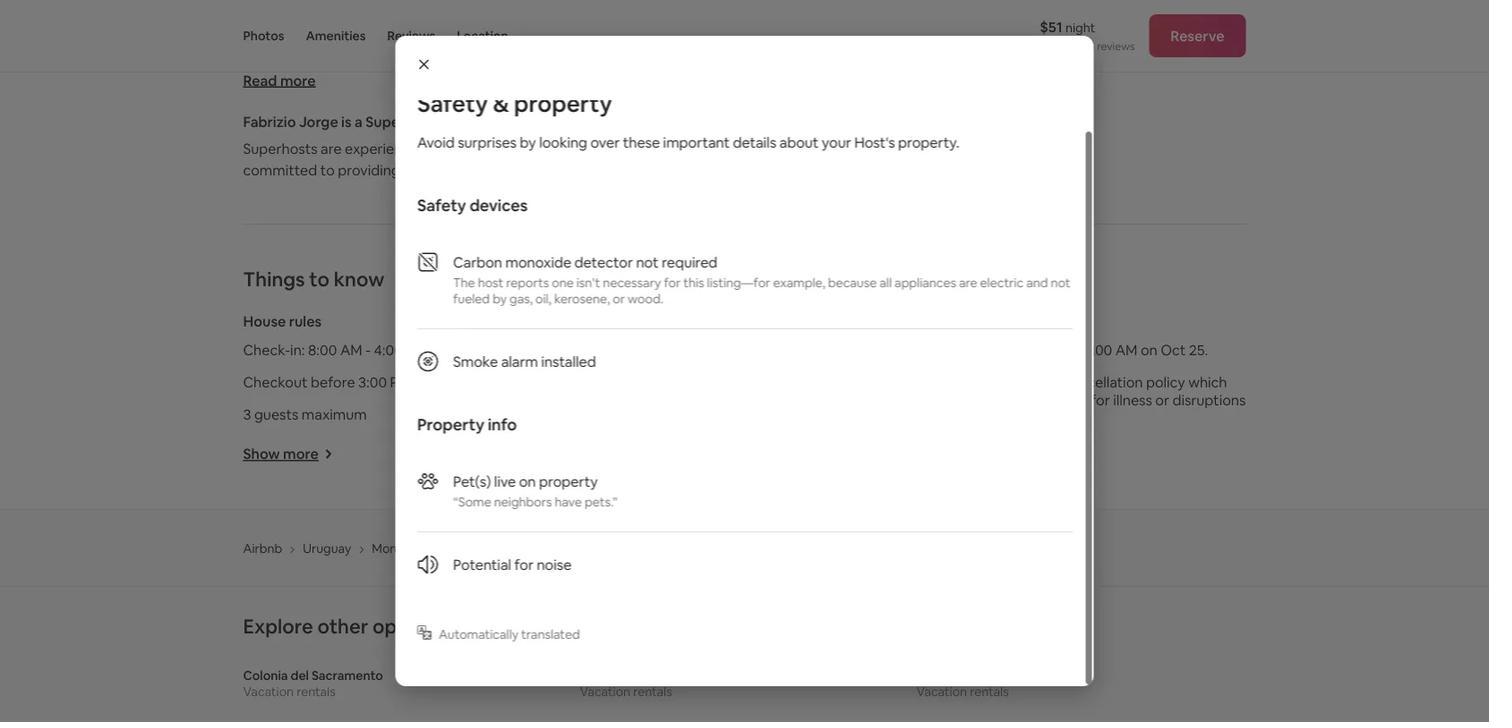 Task type: vqa. For each thing, say whether or not it's contained in the screenshot.
Reserve on the right
yes



Task type: describe. For each thing, give the bounding box(es) containing it.
property info
[[417, 415, 517, 436]]

they
[[551, 7, 581, 25]]

0 horizontal spatial policy
[[1009, 312, 1050, 331]]

0 vertical spatial pm
[[406, 341, 426, 359]]

host
[[478, 275, 503, 291]]

reserve
[[1171, 26, 1225, 45]]

are inside carbon monoxide detector not required the host reports one isn't necessary for this listing—for example, because all appliances are electric and not fueled by gas, oil, kerosene, or wood.
[[959, 275, 977, 291]]

suggesting
[[344, 28, 417, 47]]

"some
[[453, 494, 491, 511]]

app.
[[842, 58, 864, 72]]

applies
[[922, 391, 968, 409]]

isn't
[[576, 275, 600, 291]]

details
[[733, 133, 776, 151]]

not for carbon monoxide detector not required the host reports one isn't necessary for this listing—for example, because all appliances are electric and not fueled by gas, oil, kerosene, or wood.
[[636, 253, 658, 271]]

that
[[464, 28, 492, 47]]

pet(s)
[[453, 473, 491, 491]]

0 horizontal spatial before
[[311, 373, 355, 392]]

3 vacation from the left
[[917, 684, 968, 700]]

2 8:00 from the left
[[1084, 341, 1113, 359]]

out
[[388, 7, 410, 25]]

location button
[[457, 0, 509, 72]]

have
[[554, 494, 582, 511]]

or inside carbon monoxide detector not required the host reports one isn't necessary for this listing—for example, because all appliances are electric and not fueled by gas, oil, kerosene, or wood.
[[613, 291, 625, 307]]

payment,
[[867, 30, 913, 44]]

by inside carbon monoxide detector not required the host reports one isn't necessary for this listing—for example, because all appliances are electric and not fueled by gas, oil, kerosene, or wood.
[[492, 291, 507, 307]]

-
[[365, 341, 371, 359]]

photos
[[243, 28, 284, 44]]

property for detector
[[642, 312, 702, 331]]

things
[[243, 267, 305, 292]]

3 guests maximum
[[243, 405, 367, 424]]

to inside fabrizio jorge is a superhost superhosts are experienced, highly rated hosts who are committed to providing great stays for guests.
[[320, 161, 335, 179]]

25.
[[1189, 341, 1209, 359]]

or down protect on the top of the page
[[824, 44, 835, 58]]

cancellation
[[922, 312, 1006, 331]]

things
[[420, 28, 461, 47]]

& for surprises
[[493, 89, 509, 119]]

providing
[[338, 161, 400, 179]]

1 am from the left
[[340, 341, 362, 359]]

full
[[1041, 373, 1061, 392]]

money
[[788, 44, 822, 58]]

alarm
[[501, 352, 538, 371]]

1 horizontal spatial before
[[1036, 341, 1081, 359]]

jorge
[[299, 113, 338, 131]]

helping
[[288, 7, 337, 25]]

one
[[552, 275, 573, 291]]

guests.
[[501, 161, 549, 179]]

fabrizio jorge is a superhost superhosts are experienced, highly rated hosts who are committed to providing great stays for guests.
[[243, 113, 606, 179]]

1 horizontal spatial on
[[1141, 341, 1158, 359]]

to protect your payment, never transfer money or communicate outside of the airbnb website or app.
[[788, 30, 1012, 72]]

2 vacation rentals link from the left
[[917, 668, 1246, 700]]

safety & property for surprises
[[417, 89, 612, 119]]

i left enjoy
[[243, 7, 247, 25]]

potential for noise
[[453, 556, 571, 574]]

2 vacation from the left
[[580, 684, 631, 700]]

gas,
[[509, 291, 533, 307]]

amenities button
[[306, 0, 366, 72]]

website
[[788, 58, 827, 72]]

automatically
[[438, 627, 518, 643]]

looking
[[539, 133, 587, 151]]

vacation inside colonia del sacramento vacation rentals
[[243, 684, 294, 700]]

might
[[584, 7, 623, 25]]

2 am from the left
[[1116, 341, 1138, 359]]

things to know
[[243, 267, 385, 292]]

property
[[417, 415, 484, 436]]

uruguay link
[[303, 541, 351, 557]]

covid-
[[992, 409, 1042, 427]]

illness
[[1114, 391, 1153, 409]]

in:
[[290, 341, 305, 359]]

host's
[[997, 373, 1038, 392]]

potential
[[453, 556, 511, 574]]

know
[[334, 267, 385, 292]]

airbnb inside to protect your payment, never transfer money or communicate outside of the airbnb website or app.
[[979, 44, 1012, 58]]

avoid surprises by looking over these important details about your host's property.
[[417, 133, 959, 151]]

this
[[683, 275, 704, 291]]

noise
[[537, 556, 571, 574]]

pets."
[[585, 494, 617, 511]]

kerosene,
[[554, 291, 610, 307]]

show more
[[243, 445, 319, 464]]

for inside fabrizio jorge is a superhost superhosts are experienced, highly rated hosts who are committed to providing great stays for guests.
[[479, 161, 498, 179]]

photos button
[[243, 0, 284, 72]]

caused
[[922, 409, 969, 427]]

1 vertical spatial pm
[[390, 373, 410, 392]]

in inside i enjoy helping guests out with any information they might need as well as suggesting things that i find interesting in town. i speak english, french and italian enough i guess. i… read more
[[604, 28, 616, 47]]

explore
[[243, 615, 313, 640]]

carbon monoxide detector not required
[[582, 341, 847, 359]]

these
[[623, 133, 660, 151]]

more inside i enjoy helping guests out with any information they might need as well as suggesting things that i find interesting in town. i speak english, french and italian enough i guess. i… read more
[[280, 71, 316, 90]]

your inside safety & property dialog
[[822, 133, 851, 151]]

protect
[[802, 30, 840, 44]]

1 horizontal spatial are
[[585, 139, 606, 158]]

detector for carbon monoxide detector not required the host reports one isn't necessary for this listing—for example, because all appliances are electric and not fueled by gas, oil, kerosene, or wood.
[[574, 253, 633, 271]]

1 vertical spatial not
[[1051, 275, 1070, 291]]

with
[[413, 7, 442, 25]]

not for carbon monoxide detector not required
[[765, 341, 788, 359]]

avoid
[[417, 133, 454, 151]]

$51
[[1040, 17, 1063, 36]]

department
[[444, 541, 515, 557]]

25
[[1083, 39, 1095, 53]]

example,
[[773, 275, 825, 291]]

detector for carbon monoxide detector not required
[[704, 341, 762, 359]]

3
[[243, 405, 251, 424]]

any
[[445, 7, 468, 25]]

1 as from the left
[[280, 28, 294, 47]]

listing—for
[[707, 275, 770, 291]]

guests inside i enjoy helping guests out with any information they might need as well as suggesting things that i find interesting in town. i speak english, french and italian enough i guess. i… read more
[[340, 7, 384, 25]]

1 vertical spatial safety
[[417, 195, 466, 216]]

0 vertical spatial by
[[520, 133, 536, 151]]

carbon for carbon monoxide detector not required
[[582, 341, 632, 359]]

find
[[501, 28, 527, 47]]

1 vacation rentals from the left
[[580, 684, 672, 700]]

a
[[355, 113, 363, 131]]

enjoy
[[250, 7, 285, 25]]

$51 night 25 reviews
[[1040, 17, 1135, 53]]

property.
[[898, 133, 959, 151]]

transfer
[[946, 30, 985, 44]]

if
[[1006, 391, 1015, 409]]

for inside carbon monoxide detector not required the host reports one isn't necessary for this listing—for example, because all appliances are electric and not fueled by gas, oil, kerosene, or wood.
[[664, 275, 681, 291]]

for inside review the host's full cancellation policy which applies even if you cancel for illness or disruptions caused by covid-19.
[[1091, 391, 1110, 409]]

0 horizontal spatial in
[[447, 615, 464, 640]]

automatically translated
[[438, 627, 580, 643]]

for left "noise"
[[514, 556, 533, 574]]

safety & property dialog
[[395, 36, 1094, 687]]

neighbors
[[494, 494, 552, 511]]

carbon for carbon monoxide detector not required the host reports one isn't necessary for this listing—for example, because all appliances are electric and not fueled by gas, oil, kerosene, or wood.
[[453, 253, 502, 271]]

3 rentals from the left
[[970, 684, 1009, 700]]



Task type: locate. For each thing, give the bounding box(es) containing it.
1 8:00 from the left
[[308, 341, 337, 359]]

electric
[[980, 275, 1023, 291]]

reserve button
[[1150, 14, 1246, 57]]

0 horizontal spatial vacation rentals link
[[580, 668, 910, 700]]

0 vertical spatial monoxide
[[505, 253, 571, 271]]

property down wood.
[[642, 312, 702, 331]]

detector up 'isn't'
[[574, 253, 633, 271]]

am left oct at the right of page
[[1116, 341, 1138, 359]]

superhosts
[[243, 139, 318, 158]]

the
[[453, 275, 475, 291]]

1 horizontal spatial not
[[765, 341, 788, 359]]

1 horizontal spatial rentals
[[633, 684, 672, 700]]

read more button
[[243, 70, 316, 91]]

cancellation inside review the host's full cancellation policy which applies even if you cancel for illness or disruptions caused by covid-19.
[[1064, 373, 1143, 392]]

detector inside carbon monoxide detector not required the host reports one isn't necessary for this listing—for example, because all appliances are electric and not fueled by gas, oil, kerosene, or wood.
[[574, 253, 633, 271]]

required for carbon monoxide detector not required the host reports one isn't necessary for this listing—for example, because all appliances are electric and not fueled by gas, oil, kerosene, or wood.
[[662, 253, 717, 271]]

1 horizontal spatial airbnb
[[979, 44, 1012, 58]]

0 horizontal spatial vacation
[[243, 684, 294, 700]]

0 horizontal spatial guests
[[254, 405, 299, 424]]

property inside pet(s) live on property "some neighbors have pets."
[[539, 473, 598, 491]]

safety up avoid
[[417, 89, 488, 119]]

0 horizontal spatial airbnb
[[243, 541, 282, 557]]

need
[[243, 28, 277, 47]]

0 horizontal spatial and
[[431, 50, 456, 68]]

on up neighbors
[[519, 473, 536, 491]]

the down 'transfer'
[[960, 44, 976, 58]]

0 vertical spatial before
[[1036, 341, 1081, 359]]

1 vertical spatial the
[[972, 373, 994, 392]]

property for by
[[514, 89, 612, 119]]

as right well
[[326, 28, 341, 47]]

to left providing
[[320, 161, 335, 179]]

reviews
[[387, 28, 436, 44]]

1 horizontal spatial am
[[1116, 341, 1138, 359]]

8:00 up review the host's full cancellation policy which applies even if you cancel for illness or disruptions caused by covid-19.
[[1084, 341, 1113, 359]]

your inside to protect your payment, never transfer money or communicate outside of the airbnb website or app.
[[842, 30, 864, 44]]

1 horizontal spatial carbon
[[582, 341, 632, 359]]

monoxide inside carbon monoxide detector not required the host reports one isn't necessary for this listing—for example, because all appliances are electric and not fueled by gas, oil, kerosene, or wood.
[[505, 253, 571, 271]]

required inside carbon monoxide detector not required the host reports one isn't necessary for this listing—for example, because all appliances are electric and not fueled by gas, oil, kerosene, or wood.
[[662, 253, 717, 271]]

0 vertical spatial in
[[604, 28, 616, 47]]

1 vertical spatial property
[[642, 312, 702, 331]]

2 as from the left
[[326, 28, 341, 47]]

or right illness
[[1156, 391, 1170, 409]]

1 horizontal spatial &
[[629, 312, 639, 331]]

the inside review the host's full cancellation policy which applies even if you cancel for illness or disruptions caused by covid-19.
[[972, 373, 994, 392]]

property up the have
[[539, 473, 598, 491]]

safety for carbon
[[582, 312, 626, 331]]

important
[[663, 133, 730, 151]]

monoxide down wood.
[[635, 341, 701, 359]]

2 vertical spatial safety
[[582, 312, 626, 331]]

0 horizontal spatial montevideo
[[372, 541, 441, 557]]

0 horizontal spatial am
[[340, 341, 362, 359]]

0 horizontal spatial by
[[492, 291, 507, 307]]

carbon inside carbon monoxide detector not required the host reports one isn't necessary for this listing—for example, because all appliances are electric and not fueled by gas, oil, kerosene, or wood.
[[453, 253, 502, 271]]

your up communicate
[[842, 30, 864, 44]]

airbnb down 'transfer'
[[979, 44, 1012, 58]]

0 horizontal spatial rentals
[[297, 684, 336, 700]]

and down things
[[431, 50, 456, 68]]

1 vertical spatial on
[[519, 473, 536, 491]]

are right who
[[585, 139, 606, 158]]

house rules
[[243, 312, 322, 331]]

for left illness
[[1091, 391, 1110, 409]]

guests right the 3
[[254, 405, 299, 424]]

which
[[1189, 373, 1228, 392]]

airbnb left uruguay
[[243, 541, 282, 557]]

1 vertical spatial by
[[492, 291, 507, 307]]

are
[[321, 139, 342, 158], [585, 139, 606, 158], [959, 275, 977, 291]]

2 horizontal spatial rentals
[[970, 684, 1009, 700]]

1 vertical spatial in
[[447, 615, 464, 640]]

before up "full"
[[1036, 341, 1081, 359]]

carbon up host
[[453, 253, 502, 271]]

pm
[[406, 341, 426, 359], [390, 373, 410, 392]]

8:00 right in:
[[308, 341, 337, 359]]

show
[[243, 445, 280, 464]]

1 vertical spatial guests
[[254, 405, 299, 424]]

1 vertical spatial your
[[822, 133, 851, 151]]

for left this
[[664, 275, 681, 291]]

or
[[824, 44, 835, 58], [829, 58, 840, 72], [613, 291, 625, 307], [1156, 391, 1170, 409]]

maximum
[[302, 405, 367, 424]]

i left find
[[495, 28, 498, 47]]

1 horizontal spatial required
[[791, 341, 847, 359]]

safety for avoid
[[417, 89, 488, 119]]

by left the gas,
[[492, 291, 507, 307]]

1 vacation rentals link from the left
[[580, 668, 910, 700]]

and
[[431, 50, 456, 68], [1026, 275, 1048, 291], [468, 615, 503, 640]]

devices
[[469, 195, 527, 216]]

free
[[922, 341, 951, 359]]

2 vacation rentals from the left
[[917, 684, 1009, 700]]

1 horizontal spatial montevideo
[[577, 615, 688, 640]]

rentals inside colonia del sacramento vacation rentals
[[297, 684, 336, 700]]

2 rentals from the left
[[633, 684, 672, 700]]

amenities
[[306, 28, 366, 44]]

0 vertical spatial guests
[[340, 7, 384, 25]]

even
[[971, 391, 1003, 409]]

1 vertical spatial and
[[1026, 275, 1048, 291]]

cancellation
[[954, 341, 1033, 359], [1064, 373, 1143, 392]]

because
[[828, 275, 877, 291]]

0 vertical spatial on
[[1141, 341, 1158, 359]]

pm right 3:00
[[390, 373, 410, 392]]

0 horizontal spatial detector
[[574, 253, 633, 271]]

1 vertical spatial required
[[791, 341, 847, 359]]

2 horizontal spatial and
[[1026, 275, 1048, 291]]

monoxide for carbon monoxide detector not required
[[635, 341, 701, 359]]

rules
[[289, 312, 322, 331]]

0 vertical spatial cancellation
[[954, 341, 1033, 359]]

& inside dialog
[[493, 89, 509, 119]]

& up surprises
[[493, 89, 509, 119]]

0 vertical spatial to
[[320, 161, 335, 179]]

highly
[[434, 139, 473, 158]]

info
[[488, 415, 517, 436]]

or left app.
[[829, 58, 840, 72]]

vacation
[[243, 684, 294, 700], [580, 684, 631, 700], [917, 684, 968, 700]]

as left well
[[280, 28, 294, 47]]

surprises
[[457, 133, 516, 151]]

vacation rentals
[[580, 684, 672, 700], [917, 684, 1009, 700]]

and inside carbon monoxide detector not required the host reports one isn't necessary for this listing—for example, because all appliances are electric and not fueled by gas, oil, kerosene, or wood.
[[1026, 275, 1048, 291]]

in
[[604, 28, 616, 47], [447, 615, 464, 640]]

all
[[879, 275, 892, 291]]

superhost
[[366, 113, 435, 131]]

1 horizontal spatial and
[[468, 615, 503, 640]]

0 vertical spatial more
[[280, 71, 316, 90]]

& for monoxide
[[629, 312, 639, 331]]

review the host's full cancellation policy which applies even if you cancel for illness or disruptions caused by covid-19.
[[922, 373, 1246, 427]]

for down rated
[[479, 161, 498, 179]]

reviews button
[[387, 0, 436, 72]]

more
[[280, 71, 316, 90], [283, 445, 319, 464]]

1 horizontal spatial by
[[520, 133, 536, 151]]

house
[[243, 312, 286, 331]]

cancellation down free cancellation before 8:00 am on oct 25.
[[1064, 373, 1143, 392]]

1 horizontal spatial as
[[326, 28, 341, 47]]

1 horizontal spatial cancellation
[[1064, 373, 1143, 392]]

2 vertical spatial not
[[765, 341, 788, 359]]

and inside i enjoy helping guests out with any information they might need as well as suggesting things that i find interesting in town. i speak english, french and italian enough i guess. i… read more
[[431, 50, 456, 68]]

property up 'looking'
[[514, 89, 612, 119]]

0 vertical spatial policy
[[1009, 312, 1050, 331]]

policy up free cancellation before 8:00 am on oct 25.
[[1009, 312, 1050, 331]]

more right show
[[283, 445, 319, 464]]

carbon down kerosene,
[[582, 341, 632, 359]]

sacramento
[[312, 668, 383, 684]]

1 vertical spatial policy
[[1147, 373, 1186, 392]]

of
[[947, 44, 957, 58]]

carbon
[[453, 253, 502, 271], [582, 341, 632, 359]]

0 vertical spatial required
[[662, 253, 717, 271]]

installed
[[541, 352, 596, 371]]

by up guests.
[[520, 133, 536, 151]]

more down speak
[[280, 71, 316, 90]]

am
[[340, 341, 362, 359], [1116, 341, 1138, 359]]

1 vertical spatial montevideo
[[577, 615, 688, 640]]

0 vertical spatial &
[[493, 89, 509, 119]]

safety down 'stays'
[[417, 195, 466, 216]]

1 horizontal spatial guests
[[340, 7, 384, 25]]

cancellation down cancellation policy
[[954, 341, 1033, 359]]

1 horizontal spatial vacation rentals
[[917, 684, 1009, 700]]

by inside review the host's full cancellation policy which applies even if you cancel for illness or disruptions caused by covid-19.
[[972, 409, 988, 427]]

0 horizontal spatial required
[[662, 253, 717, 271]]

1 horizontal spatial monoxide
[[635, 341, 701, 359]]

0 horizontal spatial on
[[519, 473, 536, 491]]

2 vertical spatial and
[[468, 615, 503, 640]]

2 horizontal spatial by
[[972, 409, 988, 427]]

safety & property inside dialog
[[417, 89, 612, 119]]

0 horizontal spatial vacation rentals
[[580, 684, 672, 700]]

on inside pet(s) live on property "some neighbors have pets."
[[519, 473, 536, 491]]

2 horizontal spatial not
[[1051, 275, 1070, 291]]

1 vertical spatial more
[[283, 445, 319, 464]]

0 horizontal spatial &
[[493, 89, 509, 119]]

2 horizontal spatial are
[[959, 275, 977, 291]]

1 rentals from the left
[[297, 684, 336, 700]]

0 vertical spatial montevideo
[[372, 541, 441, 557]]

you
[[1018, 391, 1042, 409]]

0 vertical spatial property
[[514, 89, 612, 119]]

airbnb link
[[243, 541, 282, 557]]

translated
[[521, 627, 580, 643]]

1 horizontal spatial vacation
[[580, 684, 631, 700]]

oil,
[[535, 291, 551, 307]]

safety & property
[[417, 89, 612, 119], [582, 312, 702, 331]]

policy
[[1009, 312, 1050, 331], [1147, 373, 1186, 392]]

0 vertical spatial the
[[960, 44, 976, 58]]

disruptions
[[1173, 391, 1246, 409]]

i up 'read more' button
[[283, 50, 287, 68]]

pm right 4:00
[[406, 341, 426, 359]]

required for carbon monoxide detector not required
[[791, 341, 847, 359]]

in right options
[[447, 615, 464, 640]]

around
[[507, 615, 573, 640]]

required up this
[[662, 253, 717, 271]]

detector down 'listing—for'
[[704, 341, 762, 359]]

policy down oct at the right of page
[[1147, 373, 1186, 392]]

free cancellation before 8:00 am on oct 25.
[[922, 341, 1209, 359]]

0 horizontal spatial cancellation
[[954, 341, 1033, 359]]

not right the electric
[[1051, 275, 1070, 291]]

1 vertical spatial detector
[[704, 341, 762, 359]]

not down example,
[[765, 341, 788, 359]]

1 horizontal spatial 8:00
[[1084, 341, 1113, 359]]

property
[[514, 89, 612, 119], [642, 312, 702, 331], [539, 473, 598, 491]]

montevideo department
[[372, 541, 515, 557]]

over
[[590, 133, 620, 151]]

the inside to protect your payment, never transfer money or communicate outside of the airbnb website or app.
[[960, 44, 976, 58]]

cancel
[[1045, 391, 1088, 409]]

1 horizontal spatial detector
[[704, 341, 762, 359]]

to left 'know'
[[309, 267, 330, 292]]

1 horizontal spatial policy
[[1147, 373, 1186, 392]]

0 horizontal spatial 8:00
[[308, 341, 337, 359]]

colonia del sacramento vacation rentals
[[243, 668, 383, 700]]

interesting
[[530, 28, 601, 47]]

1 vertical spatial &
[[629, 312, 639, 331]]

1 horizontal spatial vacation rentals link
[[917, 668, 1246, 700]]

guests up suggesting
[[340, 7, 384, 25]]

1 vertical spatial cancellation
[[1064, 373, 1143, 392]]

0 horizontal spatial not
[[636, 253, 658, 271]]

2 vertical spatial by
[[972, 409, 988, 427]]

reviews
[[1098, 39, 1135, 53]]

0 horizontal spatial are
[[321, 139, 342, 158]]

and left around
[[468, 615, 503, 640]]

or left wood.
[[613, 291, 625, 307]]

0 vertical spatial safety & property
[[417, 89, 612, 119]]

for
[[479, 161, 498, 179], [664, 275, 681, 291], [1091, 391, 1110, 409], [514, 556, 533, 574]]

check-
[[243, 341, 290, 359]]

great
[[403, 161, 439, 179]]

cancellation policy
[[922, 312, 1050, 331]]

1 vertical spatial airbnb
[[243, 541, 282, 557]]

italian
[[459, 50, 498, 68]]

0 horizontal spatial monoxide
[[505, 253, 571, 271]]

0 vertical spatial and
[[431, 50, 456, 68]]

0 vertical spatial carbon
[[453, 253, 502, 271]]

safety down kerosene,
[[582, 312, 626, 331]]

on left oct at the right of page
[[1141, 341, 1158, 359]]

reports
[[506, 275, 549, 291]]

in up i… on the top of the page
[[604, 28, 616, 47]]

& down wood.
[[629, 312, 639, 331]]

before up maximum
[[311, 373, 355, 392]]

about
[[779, 133, 819, 151]]

and right the electric
[[1026, 275, 1048, 291]]

2 horizontal spatial vacation
[[917, 684, 968, 700]]

monoxide up reports
[[505, 253, 571, 271]]

0 vertical spatial detector
[[574, 253, 633, 271]]

guess.
[[561, 50, 603, 68]]

carbon monoxide detector not required the host reports one isn't necessary for this listing—for example, because all appliances are electric and not fueled by gas, oil, kerosene, or wood.
[[453, 253, 1070, 307]]

1 horizontal spatial in
[[604, 28, 616, 47]]

not
[[636, 253, 658, 271], [1051, 275, 1070, 291], [765, 341, 788, 359]]

your
[[842, 30, 864, 44], [822, 133, 851, 151]]

4:00
[[374, 341, 403, 359]]

2 vertical spatial property
[[539, 473, 598, 491]]

your right about
[[822, 133, 851, 151]]

safety & property for monoxide
[[582, 312, 702, 331]]

1 vertical spatial carbon
[[582, 341, 632, 359]]

pet(s) live on property "some neighbors have pets."
[[453, 473, 617, 511]]

1 vertical spatial to
[[309, 267, 330, 292]]

are down jorge
[[321, 139, 342, 158]]

i down interesting
[[555, 50, 558, 68]]

policy inside review the host's full cancellation policy which applies even if you cancel for illness or disruptions caused by covid-19.
[[1147, 373, 1186, 392]]

0 horizontal spatial as
[[280, 28, 294, 47]]

1 vacation from the left
[[243, 684, 294, 700]]

del
[[291, 668, 309, 684]]

by right caused
[[972, 409, 988, 427]]

safety & property down enough
[[417, 89, 612, 119]]

or inside review the host's full cancellation policy which applies even if you cancel for illness or disruptions caused by covid-19.
[[1156, 391, 1170, 409]]

monoxide
[[505, 253, 571, 271], [635, 341, 701, 359]]

monoxide for carbon monoxide detector not required the host reports one isn't necessary for this listing—for example, because all appliances are electric and not fueled by gas, oil, kerosene, or wood.
[[505, 253, 571, 271]]

the left if
[[972, 373, 994, 392]]

am left -
[[340, 341, 362, 359]]

0 vertical spatial your
[[842, 30, 864, 44]]

safety & property down wood.
[[582, 312, 702, 331]]

are left the electric
[[959, 275, 977, 291]]

not up 'necessary'
[[636, 253, 658, 271]]

required down example,
[[791, 341, 847, 359]]

19.
[[1042, 409, 1059, 427]]



